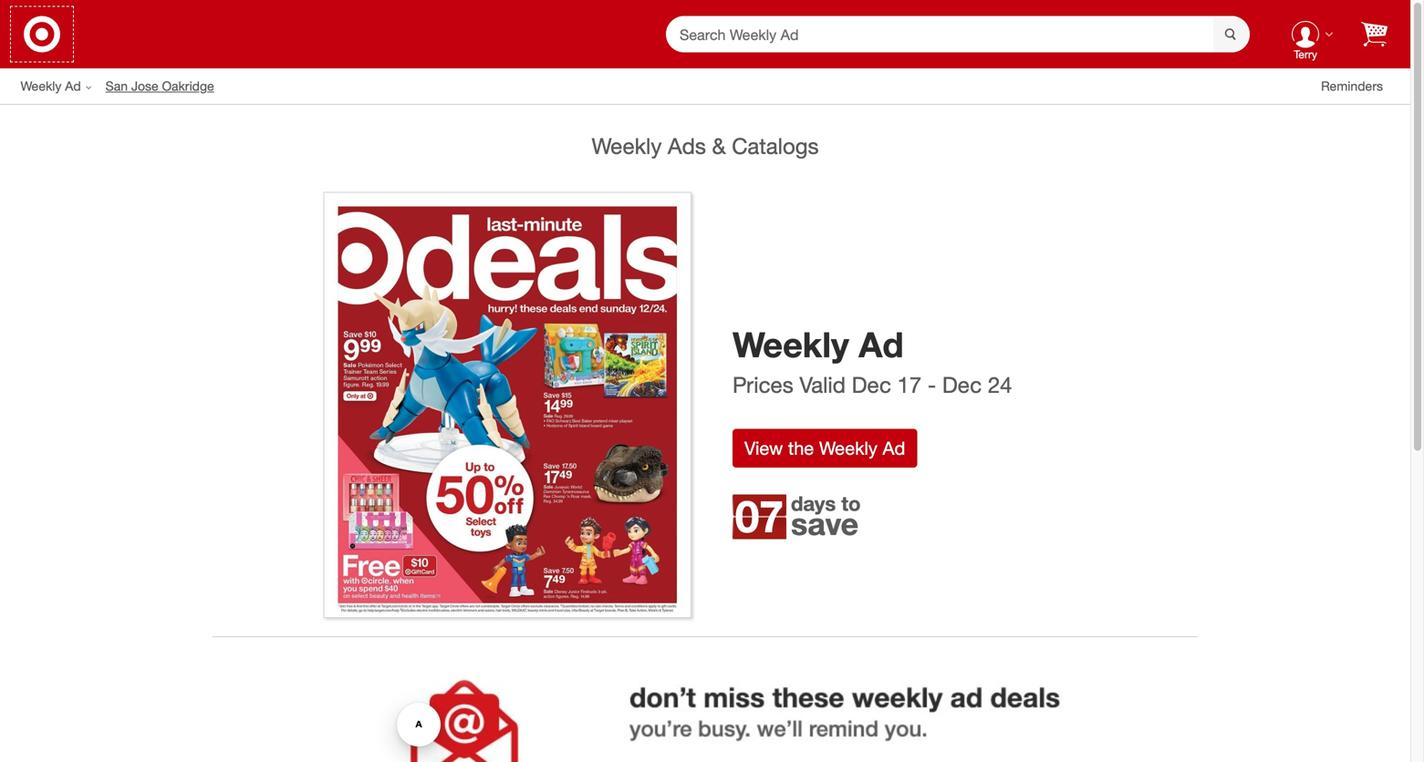 Task type: describe. For each thing, give the bounding box(es) containing it.
view
[[745, 437, 783, 459]]

terry
[[1294, 48, 1318, 61]]

san jose oakridge
[[106, 78, 214, 94]]

07
[[735, 490, 784, 543]]

view the weekly ad button
[[733, 429, 917, 468]]

oakridge
[[162, 78, 214, 94]]

catalogs
[[732, 133, 819, 159]]

reminders link
[[1322, 77, 1397, 95]]

ad inside button
[[883, 437, 906, 459]]

weekly inside button
[[819, 437, 878, 459]]

ad for weekly ad
[[65, 78, 81, 94]]

weekly for weekly ads & catalogs
[[592, 133, 662, 159]]

san jose oakridge link
[[106, 77, 228, 95]]

&
[[712, 133, 726, 159]]

valid
[[800, 372, 846, 398]]

weekly ad
[[21, 78, 81, 94]]

weekly for weekly ad prices valid dec 17 - dec 24
[[733, 324, 849, 366]]

to
[[842, 492, 861, 516]]

view your cart on target.com image
[[1362, 21, 1388, 47]]

ad for weekly ad prices valid dec 17 - dec 24
[[859, 324, 904, 366]]

24
[[988, 372, 1012, 398]]

07 days to
[[735, 490, 861, 543]]

don't miss these weekly ad deals. you're busy. we'll remind you. sign up now. image
[[230, 638, 1181, 763]]

terry link
[[1278, 5, 1334, 63]]

weekly ads & catalogs
[[592, 133, 819, 159]]

the
[[788, 437, 814, 459]]

san
[[106, 78, 128, 94]]



Task type: vqa. For each thing, say whether or not it's contained in the screenshot.
REMINDERS link
yes



Task type: locate. For each thing, give the bounding box(es) containing it.
reminders
[[1322, 78, 1384, 94]]

form
[[666, 16, 1250, 54]]

dec right -
[[943, 372, 982, 398]]

go to target.com image
[[24, 16, 60, 52]]

ad inside weekly ad prices valid dec 17 - dec 24
[[859, 324, 904, 366]]

jose
[[131, 78, 158, 94]]

Search Weekly Ad search field
[[666, 16, 1250, 54]]

0 vertical spatial ad
[[65, 78, 81, 94]]

weekly right the
[[819, 437, 878, 459]]

0 horizontal spatial dec
[[852, 372, 891, 398]]

dec left "17"
[[852, 372, 891, 398]]

ad up "17"
[[859, 324, 904, 366]]

weekly
[[21, 78, 61, 94], [592, 133, 662, 159], [733, 324, 849, 366], [819, 437, 878, 459]]

weekly ad prices valid dec 17 - dec 24
[[733, 324, 1012, 398]]

weekly inside weekly ad prices valid dec 17 - dec 24
[[733, 324, 849, 366]]

-
[[928, 372, 937, 398]]

2 dec from the left
[[943, 372, 982, 398]]

view the weekly ad
[[745, 437, 906, 459]]

weekly ad link
[[21, 77, 106, 95]]

1 dec from the left
[[852, 372, 891, 398]]

weekly up prices
[[733, 324, 849, 366]]

dec
[[852, 372, 891, 398], [943, 372, 982, 398]]

1 vertical spatial ad
[[859, 324, 904, 366]]

save
[[791, 505, 859, 543]]

ad left san
[[65, 78, 81, 94]]

weekly down go to target.com image on the top of the page
[[21, 78, 61, 94]]

view the weekly ad image
[[324, 192, 692, 619]]

ad
[[65, 78, 81, 94], [859, 324, 904, 366], [883, 437, 906, 459]]

weekly left ads
[[592, 133, 662, 159]]

17
[[898, 372, 922, 398]]

prices
[[733, 372, 794, 398]]

2 vertical spatial ad
[[883, 437, 906, 459]]

ads
[[668, 133, 706, 159]]

weekly for weekly ad
[[21, 78, 61, 94]]

1 horizontal spatial dec
[[943, 372, 982, 398]]

days
[[791, 492, 836, 516]]

ad down "17"
[[883, 437, 906, 459]]



